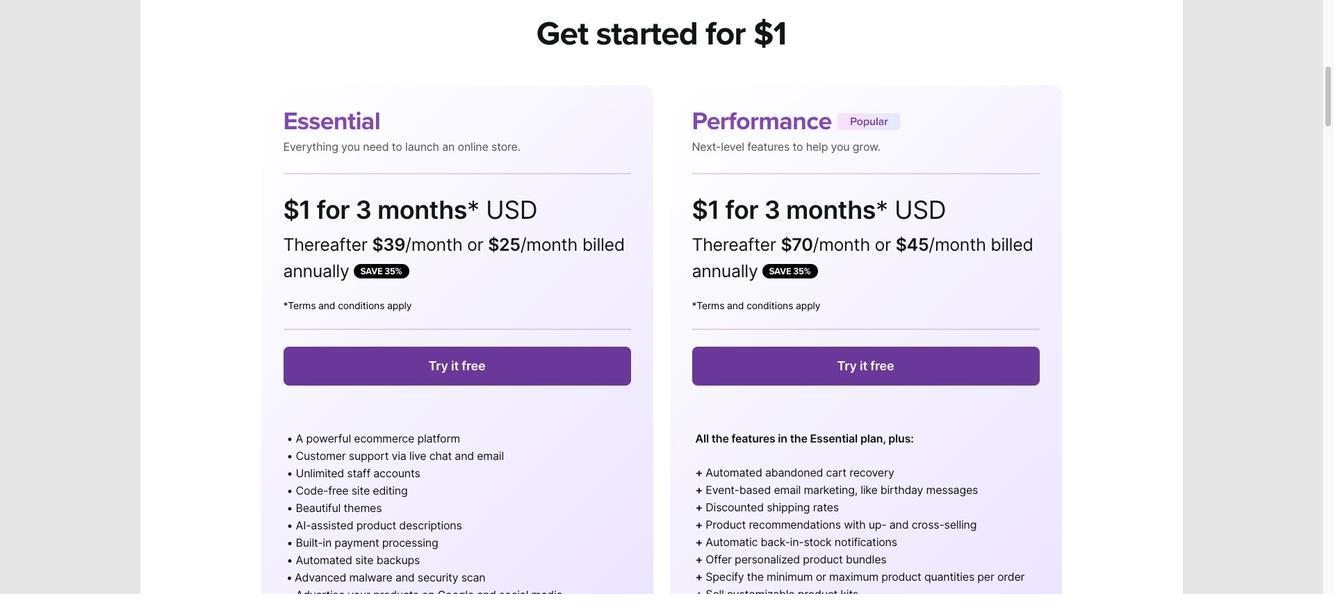 Task type: describe. For each thing, give the bounding box(es) containing it.
2 you from the left
[[831, 140, 850, 154]]

order
[[998, 570, 1025, 584]]

via
[[392, 449, 407, 463]]

help
[[806, 140, 828, 154]]

get
[[537, 14, 589, 54]]

accounts
[[374, 467, 420, 481]]

$1 for essential
[[283, 195, 311, 226]]

4 • from the top
[[287, 484, 293, 498]]

3 for essential
[[356, 195, 372, 226]]

discounted
[[706, 501, 764, 515]]

live
[[410, 449, 427, 463]]

/month billed annually for performance
[[692, 235, 1034, 282]]

code-
[[296, 484, 328, 498]]

themes
[[344, 501, 382, 515]]

minimum
[[767, 570, 813, 584]]

thereafter for performance
[[692, 235, 777, 255]]

in-
[[790, 535, 804, 549]]

free inside • a powerful ecommerce platform • customer support via live chat and email • unlimited staff accounts • code-free site editing • beautiful themes • ai-assisted product descriptions • built-in payment processing • automated site backups • advanced malware and security scan
[[328, 484, 349, 498]]

everything
[[283, 140, 338, 154]]

next-level features to help you grow.
[[692, 140, 881, 154]]

the inside '+ automated abandoned cart recovery + event-based email marketing, like birthday messages + discounted shipping rates + product recommendations with up- and cross-selling + automatic back-in-stock notifications + offer personalized product bundles + specify the minimum or maximum product quantities per order'
[[747, 570, 764, 584]]

free for performance
[[871, 359, 895, 374]]

apply for performance
[[796, 300, 821, 312]]

6 + from the top
[[696, 553, 703, 567]]

malware
[[349, 571, 393, 585]]

conditions for performance
[[747, 300, 794, 312]]

advanced
[[295, 571, 346, 585]]

specify
[[706, 570, 744, 584]]

all the features in the essential plan, plus:
[[696, 432, 914, 446]]

product inside • a powerful ecommerce platform • customer support via live chat and email • unlimited staff accounts • code-free site editing • beautiful themes • ai-assisted product descriptions • built-in payment processing • automated site backups • advanced malware and security scan
[[357, 519, 396, 533]]

you inside essential everything you need to launch an online store.
[[341, 140, 360, 154]]

annually for performance
[[692, 261, 758, 282]]

next-
[[692, 140, 721, 154]]

thereafter for essential
[[283, 235, 368, 255]]

try for essential
[[429, 359, 448, 374]]

email inside '+ automated abandoned cart recovery + event-based email marketing, like birthday messages + discounted shipping rates + product recommendations with up- and cross-selling + automatic back-in-stock notifications + offer personalized product bundles + specify the minimum or maximum product quantities per order'
[[774, 483, 801, 497]]

abandoned
[[766, 466, 824, 480]]

selling
[[945, 518, 977, 532]]

3 for performance
[[765, 195, 781, 226]]

2 horizontal spatial $1
[[754, 14, 787, 54]]

7 + from the top
[[696, 570, 703, 584]]

back-
[[761, 535, 790, 549]]

like
[[861, 483, 878, 497]]

to inside essential everything you need to launch an online store.
[[392, 140, 403, 154]]

conditions for essential
[[338, 300, 385, 312]]

ecommerce
[[354, 432, 415, 446]]

processing
[[382, 536, 438, 550]]

customer
[[296, 449, 346, 463]]

quantities
[[925, 570, 975, 584]]

2 horizontal spatial the
[[791, 432, 808, 446]]

* for performance
[[876, 195, 888, 226]]

for for performance
[[726, 195, 759, 226]]

cross-
[[912, 518, 945, 532]]

thereafter $39 /month or $25
[[283, 235, 521, 255]]

2 /month from the left
[[521, 235, 578, 255]]

get started for $1
[[537, 14, 787, 54]]

thereafter $70 /month or $45
[[692, 235, 929, 255]]

8 • from the top
[[287, 554, 293, 567]]

assisted
[[311, 519, 354, 533]]

performance
[[692, 106, 838, 136]]

all
[[696, 432, 709, 446]]

store.
[[492, 140, 521, 154]]

2 vertical spatial product
[[882, 570, 922, 584]]

usd for essential
[[486, 195, 538, 226]]

maximum
[[830, 570, 879, 584]]

7 • from the top
[[287, 536, 293, 550]]

event-
[[706, 483, 740, 497]]

1 + from the top
[[696, 466, 703, 480]]

in inside • a powerful ecommerce platform • customer support via live chat and email • unlimited staff accounts • code-free site editing • beautiful themes • ai-assisted product descriptions • built-in payment processing • automated site backups • advanced malware and security scan
[[323, 536, 332, 550]]

started
[[596, 14, 698, 54]]

descriptions
[[399, 519, 462, 533]]

chat
[[430, 449, 452, 463]]

essential everything you need to launch an online store.
[[283, 106, 521, 154]]

unlimited
[[296, 467, 344, 481]]

2 • from the top
[[287, 449, 293, 463]]

with
[[844, 518, 866, 532]]

shipping
[[767, 501, 810, 515]]

editing
[[373, 484, 408, 498]]

personalized
[[735, 553, 800, 567]]

or inside '+ automated abandoned cart recovery + event-based email marketing, like birthday messages + discounted shipping rates + product recommendations with up- and cross-selling + automatic back-in-stock notifications + offer personalized product bundles + specify the minimum or maximum product quantities per order'
[[816, 570, 827, 584]]

months for performance
[[787, 195, 876, 226]]

based
[[740, 483, 771, 497]]

automated inside '+ automated abandoned cart recovery + event-based email marketing, like birthday messages + discounted shipping rates + product recommendations with up- and cross-selling + automatic back-in-stock notifications + offer personalized product bundles + specify the minimum or maximum product quantities per order'
[[706, 466, 763, 480]]

recovery
[[850, 466, 895, 480]]

1 • from the top
[[287, 432, 293, 446]]

rates
[[813, 501, 839, 515]]

1 horizontal spatial in
[[778, 432, 788, 446]]

powerful
[[306, 432, 351, 446]]



Task type: locate. For each thing, give the bounding box(es) containing it.
2 3 from the left
[[765, 195, 781, 226]]

0 vertical spatial automated
[[706, 466, 763, 480]]

9 • from the top
[[287, 571, 292, 585]]

automated
[[706, 466, 763, 480], [296, 554, 352, 567]]

*terms for performance
[[692, 300, 725, 312]]

1 vertical spatial essential
[[811, 432, 858, 446]]

built-
[[296, 536, 323, 550]]

it for performance
[[860, 359, 868, 374]]

*terms and conditions apply for essential
[[283, 300, 412, 312]]

2 annually from the left
[[692, 261, 758, 282]]

3 • from the top
[[287, 467, 293, 481]]

5 • from the top
[[287, 501, 293, 515]]

0 vertical spatial in
[[778, 432, 788, 446]]

1 horizontal spatial *terms
[[692, 300, 725, 312]]

+
[[696, 466, 703, 480], [696, 483, 703, 497], [696, 501, 703, 515], [696, 518, 703, 532], [696, 535, 703, 549], [696, 553, 703, 567], [696, 570, 703, 584]]

3 up thereafter $39 /month or $25 on the top left of the page
[[356, 195, 372, 226]]

offer
[[706, 553, 732, 567]]

or right minimum
[[816, 570, 827, 584]]

you left need on the top left
[[341, 140, 360, 154]]

1 horizontal spatial product
[[803, 553, 843, 567]]

0 horizontal spatial try it free
[[429, 359, 486, 374]]

annually
[[283, 261, 349, 282], [692, 261, 758, 282]]

thereafter left '$39'
[[283, 235, 368, 255]]

3 /month from the left
[[813, 235, 871, 255]]

months for essential
[[378, 195, 467, 226]]

1 *terms from the left
[[283, 300, 316, 312]]

0 vertical spatial site
[[352, 484, 370, 498]]

0 horizontal spatial to
[[392, 140, 403, 154]]

2 horizontal spatial or
[[875, 235, 892, 255]]

site up malware
[[355, 554, 374, 567]]

or for performance
[[875, 235, 892, 255]]

2 + from the top
[[696, 483, 703, 497]]

the
[[712, 432, 729, 446], [791, 432, 808, 446], [747, 570, 764, 584]]

free for essential
[[462, 359, 486, 374]]

1 vertical spatial automated
[[296, 554, 352, 567]]

2 try it free from the left
[[838, 359, 895, 374]]

in
[[778, 432, 788, 446], [323, 536, 332, 550]]

0 horizontal spatial product
[[357, 519, 396, 533]]

billed for essential
[[583, 235, 625, 255]]

1 horizontal spatial email
[[774, 483, 801, 497]]

1 horizontal spatial /month billed annually
[[692, 235, 1034, 282]]

thereafter
[[283, 235, 368, 255], [692, 235, 777, 255]]

2 to from the left
[[793, 140, 803, 154]]

1 to from the left
[[392, 140, 403, 154]]

to left help
[[793, 140, 803, 154]]

0 horizontal spatial try
[[429, 359, 448, 374]]

$1 for 3 months * usd for essential
[[283, 195, 538, 226]]

•
[[287, 432, 293, 446], [287, 449, 293, 463], [287, 467, 293, 481], [287, 484, 293, 498], [287, 501, 293, 515], [287, 519, 293, 533], [287, 536, 293, 550], [287, 554, 293, 567], [287, 571, 292, 585]]

+ automated abandoned cart recovery + event-based email marketing, like birthday messages + discounted shipping rates + product recommendations with up- and cross-selling + automatic back-in-stock notifications + offer personalized product bundles + specify the minimum or maximum product quantities per order
[[696, 466, 1025, 584]]

automated inside • a powerful ecommerce platform • customer support via live chat and email • unlimited staff accounts • code-free site editing • beautiful themes • ai-assisted product descriptions • built-in payment processing • automated site backups • advanced malware and security scan
[[296, 554, 352, 567]]

1 horizontal spatial usd
[[895, 195, 947, 226]]

automated up advanced
[[296, 554, 352, 567]]

2 try it free link from the left
[[692, 347, 1040, 386]]

grow.
[[853, 140, 881, 154]]

try it free
[[429, 359, 486, 374], [838, 359, 895, 374]]

0 horizontal spatial *terms
[[283, 300, 316, 312]]

1 horizontal spatial you
[[831, 140, 850, 154]]

0 horizontal spatial or
[[467, 235, 484, 255]]

product
[[706, 518, 746, 532]]

1 horizontal spatial apply
[[796, 300, 821, 312]]

0 vertical spatial features
[[748, 140, 790, 154]]

platform
[[418, 432, 460, 446]]

1 horizontal spatial 3
[[765, 195, 781, 226]]

$1
[[754, 14, 787, 54], [283, 195, 311, 226], [692, 195, 720, 226]]

2 conditions from the left
[[747, 300, 794, 312]]

features
[[748, 140, 790, 154], [732, 432, 776, 446]]

try it free link
[[283, 347, 631, 386], [692, 347, 1040, 386]]

and inside '+ automated abandoned cart recovery + event-based email marketing, like birthday messages + discounted shipping rates + product recommendations with up- and cross-selling + automatic back-in-stock notifications + offer personalized product bundles + specify the minimum or maximum product quantities per order'
[[890, 518, 909, 532]]

1 vertical spatial email
[[774, 483, 801, 497]]

2 thereafter from the left
[[692, 235, 777, 255]]

2 *terms from the left
[[692, 300, 725, 312]]

1 /month billed annually from the left
[[283, 235, 625, 282]]

$1 for 3 months * usd up thereafter $70 /month or $45
[[692, 195, 947, 226]]

automated up "event-"
[[706, 466, 763, 480]]

4 + from the top
[[696, 518, 703, 532]]

+ left automatic
[[696, 535, 703, 549]]

features for to
[[748, 140, 790, 154]]

a
[[296, 432, 303, 446]]

1 horizontal spatial billed
[[991, 235, 1034, 255]]

0 horizontal spatial annually
[[283, 261, 349, 282]]

2 months from the left
[[787, 195, 876, 226]]

1 try from the left
[[429, 359, 448, 374]]

0 horizontal spatial try it free link
[[283, 347, 631, 386]]

0 horizontal spatial in
[[323, 536, 332, 550]]

bundles
[[846, 553, 887, 567]]

security
[[418, 571, 459, 585]]

0 horizontal spatial $1
[[283, 195, 311, 226]]

1 3 from the left
[[356, 195, 372, 226]]

0 horizontal spatial *terms and conditions apply
[[283, 300, 412, 312]]

0 horizontal spatial free
[[328, 484, 349, 498]]

2 * from the left
[[876, 195, 888, 226]]

0 horizontal spatial it
[[451, 359, 459, 374]]

+ left "event-"
[[696, 483, 703, 497]]

1 horizontal spatial *terms and conditions apply
[[692, 300, 821, 312]]

0 horizontal spatial apply
[[387, 300, 412, 312]]

1 horizontal spatial annually
[[692, 261, 758, 282]]

it for essential
[[451, 359, 459, 374]]

plan,
[[861, 432, 886, 446]]

*terms and conditions apply for performance
[[692, 300, 821, 312]]

1 you from the left
[[341, 140, 360, 154]]

1 horizontal spatial *
[[876, 195, 888, 226]]

billed for performance
[[991, 235, 1034, 255]]

ai-
[[296, 519, 311, 533]]

email inside • a powerful ecommerce platform • customer support via live chat and email • unlimited staff accounts • code-free site editing • beautiful themes • ai-assisted product descriptions • built-in payment processing • automated site backups • advanced malware and security scan
[[477, 449, 504, 463]]

site
[[352, 484, 370, 498], [355, 554, 374, 567]]

1 horizontal spatial conditions
[[747, 300, 794, 312]]

support
[[349, 449, 389, 463]]

5 + from the top
[[696, 535, 703, 549]]

for
[[706, 14, 746, 54], [317, 195, 350, 226], [726, 195, 759, 226]]

the right all
[[712, 432, 729, 446]]

0 horizontal spatial usd
[[486, 195, 538, 226]]

try it free link for essential
[[283, 347, 631, 386]]

*terms for essential
[[283, 300, 316, 312]]

1 horizontal spatial the
[[747, 570, 764, 584]]

0 horizontal spatial the
[[712, 432, 729, 446]]

1 $1 for 3 months * usd from the left
[[283, 195, 538, 226]]

product down bundles
[[882, 570, 922, 584]]

0 horizontal spatial /month billed annually
[[283, 235, 625, 282]]

need
[[363, 140, 389, 154]]

try it free for performance
[[838, 359, 895, 374]]

+ left offer
[[696, 553, 703, 567]]

usd
[[486, 195, 538, 226], [895, 195, 947, 226]]

usd up $45
[[895, 195, 947, 226]]

1 *terms and conditions apply from the left
[[283, 300, 412, 312]]

in up abandoned at the bottom
[[778, 432, 788, 446]]

launch
[[406, 140, 439, 154]]

$25
[[488, 235, 521, 255]]

2 try from the left
[[838, 359, 857, 374]]

usd up $25 at the top left of the page
[[486, 195, 538, 226]]

stock
[[804, 535, 832, 549]]

1 annually from the left
[[283, 261, 349, 282]]

months up thereafter $39 /month or $25 on the top left of the page
[[378, 195, 467, 226]]

2 apply from the left
[[796, 300, 821, 312]]

1 vertical spatial site
[[355, 554, 374, 567]]

1 horizontal spatial to
[[793, 140, 803, 154]]

1 horizontal spatial try
[[838, 359, 857, 374]]

months up thereafter $70 /month or $45
[[787, 195, 876, 226]]

0 horizontal spatial conditions
[[338, 300, 385, 312]]

1 billed from the left
[[583, 235, 625, 255]]

+ left the discounted
[[696, 501, 703, 515]]

marketing,
[[804, 483, 858, 497]]

or left $45
[[875, 235, 892, 255]]

online
[[458, 140, 489, 154]]

1 vertical spatial product
[[803, 553, 843, 567]]

usd for performance
[[895, 195, 947, 226]]

site down staff
[[352, 484, 370, 498]]

annually for essential
[[283, 261, 349, 282]]

0 horizontal spatial automated
[[296, 554, 352, 567]]

0 horizontal spatial thereafter
[[283, 235, 368, 255]]

to
[[392, 140, 403, 154], [793, 140, 803, 154]]

* for essential
[[467, 195, 480, 226]]

/month billed annually
[[283, 235, 625, 282], [692, 235, 1034, 282]]

$1 for 3 months * usd for performance
[[692, 195, 947, 226]]

1 horizontal spatial thereafter
[[692, 235, 777, 255]]

up-
[[869, 518, 887, 532]]

1 horizontal spatial it
[[860, 359, 868, 374]]

1 months from the left
[[378, 195, 467, 226]]

*
[[467, 195, 480, 226], [876, 195, 888, 226]]

3
[[356, 195, 372, 226], [765, 195, 781, 226]]

1 usd from the left
[[486, 195, 538, 226]]

apply for essential
[[387, 300, 412, 312]]

2 billed from the left
[[991, 235, 1034, 255]]

apply down thereafter $39 /month or $25 on the top left of the page
[[387, 300, 412, 312]]

0 horizontal spatial *
[[467, 195, 480, 226]]

1 try it free link from the left
[[283, 347, 631, 386]]

product down stock
[[803, 553, 843, 567]]

automatic
[[706, 535, 758, 549]]

* down grow.
[[876, 195, 888, 226]]

$70
[[781, 235, 813, 255]]

beautiful
[[296, 501, 341, 515]]

try it free link for performance
[[692, 347, 1040, 386]]

or left $25 at the top left of the page
[[467, 235, 484, 255]]

or for essential
[[467, 235, 484, 255]]

1 thereafter from the left
[[283, 235, 368, 255]]

an
[[442, 140, 455, 154]]

essential inside essential everything you need to launch an online store.
[[283, 106, 380, 136]]

2 $1 for 3 months * usd from the left
[[692, 195, 947, 226]]

1 vertical spatial in
[[323, 536, 332, 550]]

6 • from the top
[[287, 519, 293, 533]]

2 /month billed annually from the left
[[692, 235, 1034, 282]]

try for performance
[[838, 359, 857, 374]]

1 conditions from the left
[[338, 300, 385, 312]]

product
[[357, 519, 396, 533], [803, 553, 843, 567], [882, 570, 922, 584]]

0 horizontal spatial billed
[[583, 235, 625, 255]]

1 /month from the left
[[406, 235, 463, 255]]

notifications
[[835, 535, 898, 549]]

per
[[978, 570, 995, 584]]

$1 for 3 months * usd up thereafter $39 /month or $25 on the top left of the page
[[283, 195, 538, 226]]

conditions
[[338, 300, 385, 312], [747, 300, 794, 312]]

conditions down '$39'
[[338, 300, 385, 312]]

level
[[721, 140, 745, 154]]

for for essential
[[317, 195, 350, 226]]

1 try it free from the left
[[429, 359, 486, 374]]

1 * from the left
[[467, 195, 480, 226]]

free
[[462, 359, 486, 374], [871, 359, 895, 374], [328, 484, 349, 498]]

$1 for performance
[[692, 195, 720, 226]]

/month billed annually for essential
[[283, 235, 625, 282]]

you right help
[[831, 140, 850, 154]]

3 + from the top
[[696, 501, 703, 515]]

essential
[[283, 106, 380, 136], [811, 432, 858, 446]]

staff
[[347, 467, 371, 481]]

* down online at the top left of the page
[[467, 195, 480, 226]]

+ left specify
[[696, 570, 703, 584]]

email
[[477, 449, 504, 463], [774, 483, 801, 497]]

3 up thereafter $70 /month or $45
[[765, 195, 781, 226]]

conditions down $70 at the right top
[[747, 300, 794, 312]]

email right chat
[[477, 449, 504, 463]]

features right all
[[732, 432, 776, 446]]

essential up cart
[[811, 432, 858, 446]]

*terms
[[283, 300, 316, 312], [692, 300, 725, 312]]

$39
[[372, 235, 406, 255]]

1 horizontal spatial try it free
[[838, 359, 895, 374]]

features down performance
[[748, 140, 790, 154]]

1 it from the left
[[451, 359, 459, 374]]

the down the personalized
[[747, 570, 764, 584]]

messages
[[927, 483, 979, 497]]

1 horizontal spatial essential
[[811, 432, 858, 446]]

1 horizontal spatial try it free link
[[692, 347, 1040, 386]]

and
[[319, 300, 336, 312], [728, 300, 744, 312], [455, 449, 474, 463], [890, 518, 909, 532], [396, 571, 415, 585]]

apply down thereafter $70 /month or $45
[[796, 300, 821, 312]]

2 usd from the left
[[895, 195, 947, 226]]

1 horizontal spatial $1 for 3 months * usd
[[692, 195, 947, 226]]

0 horizontal spatial essential
[[283, 106, 380, 136]]

0 horizontal spatial $1 for 3 months * usd
[[283, 195, 538, 226]]

1 horizontal spatial free
[[462, 359, 486, 374]]

$45
[[896, 235, 929, 255]]

1 horizontal spatial $1
[[692, 195, 720, 226]]

try it free for essential
[[429, 359, 486, 374]]

2 it from the left
[[860, 359, 868, 374]]

recommendations
[[749, 518, 841, 532]]

payment
[[335, 536, 379, 550]]

plus:
[[889, 432, 914, 446]]

2 *terms and conditions apply from the left
[[692, 300, 821, 312]]

1 horizontal spatial automated
[[706, 466, 763, 480]]

0 vertical spatial email
[[477, 449, 504, 463]]

0 horizontal spatial 3
[[356, 195, 372, 226]]

to right need on the top left
[[392, 140, 403, 154]]

the up abandoned at the bottom
[[791, 432, 808, 446]]

cart
[[827, 466, 847, 480]]

+ left product
[[696, 518, 703, 532]]

*terms and conditions apply
[[283, 300, 412, 312], [692, 300, 821, 312]]

essential up everything
[[283, 106, 380, 136]]

0 horizontal spatial email
[[477, 449, 504, 463]]

0 vertical spatial product
[[357, 519, 396, 533]]

2 horizontal spatial free
[[871, 359, 895, 374]]

1 horizontal spatial months
[[787, 195, 876, 226]]

0 horizontal spatial months
[[378, 195, 467, 226]]

2 horizontal spatial product
[[882, 570, 922, 584]]

0 horizontal spatial you
[[341, 140, 360, 154]]

• a powerful ecommerce platform • customer support via live chat and email • unlimited staff accounts • code-free site editing • beautiful themes • ai-assisted product descriptions • built-in payment processing • automated site backups • advanced malware and security scan
[[287, 432, 504, 585]]

birthday
[[881, 483, 924, 497]]

0 vertical spatial essential
[[283, 106, 380, 136]]

features for in
[[732, 432, 776, 446]]

email up the shipping
[[774, 483, 801, 497]]

scan
[[462, 571, 486, 585]]

1 horizontal spatial or
[[816, 570, 827, 584]]

4 /month from the left
[[929, 235, 987, 255]]

in down assisted
[[323, 536, 332, 550]]

1 vertical spatial features
[[732, 432, 776, 446]]

backups
[[377, 554, 420, 567]]

+ down all
[[696, 466, 703, 480]]

thereafter left $70 at the right top
[[692, 235, 777, 255]]

product down themes on the left bottom
[[357, 519, 396, 533]]

1 apply from the left
[[387, 300, 412, 312]]

try
[[429, 359, 448, 374], [838, 359, 857, 374]]



Task type: vqa. For each thing, say whether or not it's contained in the screenshot.
Search IMAGE
no



